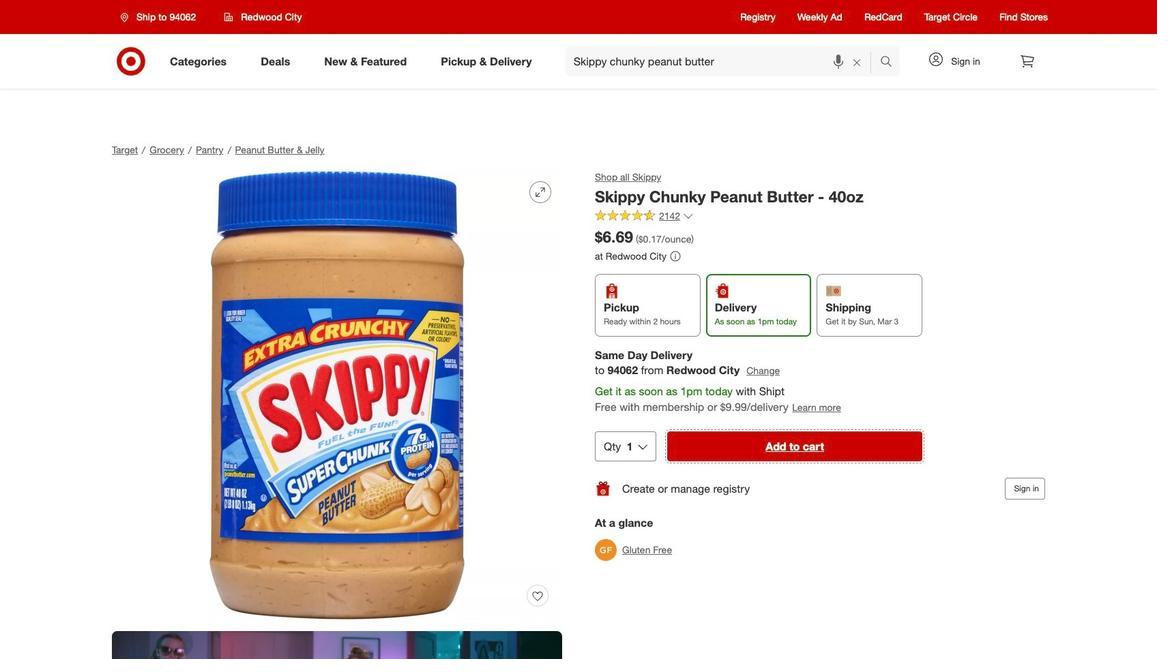 Task type: describe. For each thing, give the bounding box(es) containing it.
skippy chunky peanut butter - 40oz, 1 of 16 image
[[112, 171, 562, 621]]

image gallery element
[[112, 171, 562, 660]]



Task type: locate. For each thing, give the bounding box(es) containing it.
What can we help you find? suggestions appear below search field
[[566, 46, 884, 76]]



Task type: vqa. For each thing, say whether or not it's contained in the screenshot.
all
no



